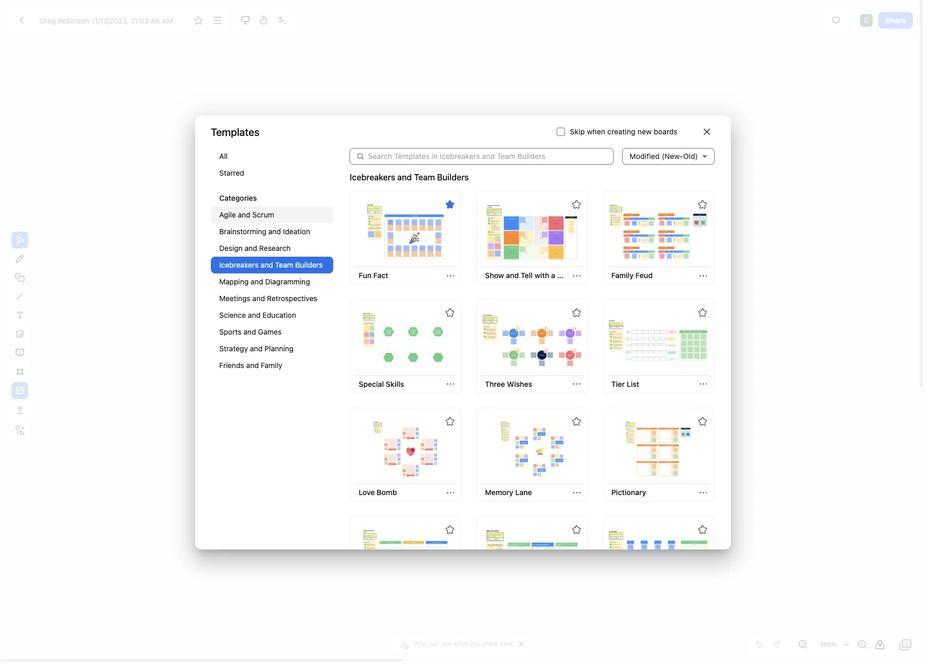 Task type: vqa. For each thing, say whether or not it's contained in the screenshot.
the Fun Fact
yes



Task type: locate. For each thing, give the bounding box(es) containing it.
categories element
[[211, 148, 333, 385]]

star this whiteboard image inside "card for template three wishes" element
[[572, 309, 581, 317]]

0 horizontal spatial team
[[275, 261, 293, 270]]

pages image
[[900, 639, 912, 652]]

and inside button
[[506, 271, 519, 280]]

more options for pictionary image
[[700, 489, 707, 497]]

more options for tier list image
[[700, 381, 707, 389]]

0 vertical spatial builders
[[437, 173, 469, 182]]

fun fact button
[[355, 268, 393, 284]]

1 vertical spatial team
[[275, 261, 293, 270]]

bomb
[[377, 489, 397, 497]]

0 horizontal spatial icebreakers
[[219, 261, 259, 270]]

laser image
[[276, 14, 288, 27]]

special
[[359, 380, 384, 389]]

card for template three wishes element
[[476, 300, 588, 394]]

1 vertical spatial family
[[261, 361, 282, 370]]

more options for special skills image
[[447, 381, 455, 389]]

1 horizontal spatial team
[[414, 173, 435, 182]]

Search Templates in Icebreakers and Team Builders text field
[[368, 148, 614, 165]]

star this whiteboard image down more options for tier list icon
[[699, 418, 707, 426]]

more options for three wishes image
[[573, 381, 581, 389]]

0 horizontal spatial family
[[261, 361, 282, 370]]

family down planning on the left
[[261, 361, 282, 370]]

thumbnail for special skills image
[[356, 311, 456, 370]]

card for template special skills element
[[350, 300, 462, 394]]

tier list button
[[607, 376, 644, 393]]

science and education
[[219, 311, 296, 320]]

card for template memory lane element
[[476, 408, 588, 502]]

meetings and retrospectives
[[219, 294, 317, 303]]

thumbnail for memory lane image
[[482, 420, 582, 478]]

icebreakers
[[350, 173, 395, 182], [219, 261, 259, 270]]

old)
[[683, 152, 698, 161]]

star this whiteboard image down more options for love bomb image
[[446, 526, 454, 535]]

0 vertical spatial icebreakers and team builders
[[350, 173, 469, 182]]

1 horizontal spatial builders
[[437, 173, 469, 182]]

education
[[263, 311, 296, 320]]

fun fact
[[359, 271, 388, 280]]

show and tell with a twist button
[[481, 268, 576, 284]]

star this whiteboard image for pictionary
[[699, 418, 707, 426]]

family
[[612, 271, 634, 280], [261, 361, 282, 370]]

love bomb
[[359, 489, 397, 497]]

star this whiteboard image
[[446, 309, 454, 317], [446, 418, 454, 426], [699, 418, 707, 426], [446, 526, 454, 535]]

a
[[551, 271, 555, 280]]

1 vertical spatial icebreakers and team builders
[[219, 261, 323, 270]]

zoom out image
[[797, 639, 809, 652]]

strategy and planning
[[219, 344, 294, 353]]

friends and family
[[219, 361, 282, 370]]

thumbnail for family feud image
[[609, 203, 708, 261]]

new
[[638, 127, 652, 136]]

mapping and diagramming
[[219, 277, 310, 286]]

team
[[414, 173, 435, 182], [275, 261, 293, 270]]

0 horizontal spatial builders
[[295, 261, 323, 270]]

present image
[[239, 14, 252, 27]]

boards
[[654, 127, 678, 136]]

thumbnail for show and tell with a twist image
[[482, 203, 582, 261]]

pictionary button
[[607, 485, 651, 502]]

star this whiteboard image down more options for special skills icon
[[446, 418, 454, 426]]

star this whiteboard image inside card for template pictionary element
[[699, 418, 707, 426]]

star this whiteboard image inside card for template special skills element
[[446, 309, 454, 317]]

family feud
[[612, 271, 653, 280]]

agile
[[219, 210, 236, 219]]

builders
[[437, 173, 469, 182], [295, 261, 323, 270]]

who can see what you share here
[[414, 641, 513, 648]]

team inside status
[[414, 173, 435, 182]]

thumbnail for pictionary image
[[609, 420, 708, 478]]

fact
[[374, 271, 388, 280]]

skip
[[570, 127, 585, 136]]

fun
[[359, 271, 372, 280]]

(new-
[[662, 152, 683, 161]]

zoom in image
[[856, 639, 869, 652]]

sports and games
[[219, 328, 282, 337]]

0 vertical spatial team
[[414, 173, 435, 182]]

and
[[398, 173, 412, 182], [238, 210, 251, 219], [269, 227, 281, 236], [245, 244, 257, 253], [261, 261, 273, 270], [506, 271, 519, 280], [251, 277, 263, 286], [252, 294, 265, 303], [248, 311, 261, 320], [244, 328, 256, 337], [250, 344, 263, 353], [246, 361, 259, 370]]

more options for family feud image
[[700, 272, 707, 280]]

meetings
[[219, 294, 251, 303]]

all
[[219, 152, 228, 161]]

three
[[485, 380, 505, 389]]

card for template show and tell with a twist element
[[476, 191, 588, 285]]

icebreakers and team builders inside the categories element
[[219, 261, 323, 270]]

three wishes
[[485, 380, 532, 389]]

star this whiteboard image
[[192, 14, 205, 27], [572, 200, 581, 209], [699, 200, 707, 209], [572, 309, 581, 317], [699, 309, 707, 317], [572, 418, 581, 426], [572, 526, 581, 535], [699, 526, 707, 535]]

more options for love bomb image
[[447, 489, 455, 497]]

you
[[470, 641, 480, 648]]

timer image
[[257, 14, 270, 27]]

comment panel image
[[830, 14, 843, 27]]

0 vertical spatial family
[[612, 271, 634, 280]]

icebreakers and team builders
[[350, 173, 469, 182], [219, 261, 323, 270]]

1 horizontal spatial icebreakers and team builders
[[350, 173, 469, 182]]

card for template fun fact element
[[350, 191, 462, 285]]

more tools image
[[14, 424, 26, 437]]

1 horizontal spatial family
[[612, 271, 634, 280]]

family left feud
[[612, 271, 634, 280]]

templates image
[[14, 385, 26, 397]]

templates
[[211, 126, 260, 138]]

show and tell with a twist
[[485, 271, 576, 280]]

icebreakers and team builders element
[[349, 190, 715, 666]]

brainstorming
[[219, 227, 267, 236]]

1 vertical spatial builders
[[295, 261, 323, 270]]

card for template family feud element
[[603, 191, 714, 285]]

builders up unstar this whiteboard image
[[437, 173, 469, 182]]

more options for memory lane image
[[573, 489, 581, 497]]

who
[[414, 641, 427, 648]]

skills
[[386, 380, 404, 389]]

unstar this whiteboard image
[[446, 200, 454, 209]]

builders up diagramming
[[295, 261, 323, 270]]

more options image
[[211, 14, 223, 27]]

planning
[[265, 344, 294, 353]]

memory lane
[[485, 489, 532, 497]]

star this whiteboard image inside the card for template virtual scavenger hunt element
[[446, 526, 454, 535]]

0 vertical spatial icebreakers
[[350, 173, 395, 182]]

modified (new-old)
[[630, 152, 698, 161]]

creating
[[608, 127, 636, 136]]

here
[[500, 641, 513, 648]]

card for template meet and greet element
[[476, 517, 588, 611]]

lane
[[515, 489, 532, 497]]

star this whiteboard image inside "card for template show and tell with a twist" element
[[572, 200, 581, 209]]

team inside the categories element
[[275, 261, 293, 270]]

0 horizontal spatial icebreakers and team builders
[[219, 261, 323, 270]]

star this whiteboard image down more options for fun fact icon
[[446, 309, 454, 317]]

card for template virtual scavenger hunt element
[[350, 517, 462, 611]]

share button
[[879, 12, 913, 29]]

dashboard image
[[15, 14, 28, 27]]

card for template tier list element
[[603, 300, 714, 394]]

more options for show and tell with a twist image
[[573, 272, 581, 280]]

icebreakers and team builders up unstar this whiteboard image
[[350, 173, 469, 182]]

research
[[259, 244, 291, 253]]

1 vertical spatial icebreakers
[[219, 261, 259, 270]]

1 horizontal spatial icebreakers
[[350, 173, 395, 182]]

starred
[[219, 169, 244, 177]]

wishes
[[507, 380, 532, 389]]

thumbnail for three wishes image
[[482, 311, 582, 370]]

diagramming
[[265, 277, 310, 286]]

memory lane button
[[481, 485, 536, 502]]

Document name text field
[[32, 12, 189, 29]]

icebreakers and team builders down research
[[219, 261, 323, 270]]



Task type: describe. For each thing, give the bounding box(es) containing it.
star this whiteboard image for special skills
[[446, 309, 454, 317]]

and inside status
[[398, 173, 412, 182]]

upload pdfs and images image
[[14, 405, 26, 417]]

star this whiteboard image inside card for template trivia game element
[[699, 526, 707, 535]]

retrospectives
[[267, 294, 317, 303]]

categories
[[219, 194, 257, 203]]

games
[[258, 328, 282, 337]]

love bomb button
[[355, 485, 401, 502]]

tell
[[521, 271, 533, 280]]

family inside button
[[612, 271, 634, 280]]

show
[[485, 271, 504, 280]]

thumbnail for fun fact image
[[356, 203, 456, 261]]

icebreakers and team builders status
[[350, 171, 469, 184]]

share
[[885, 16, 907, 24]]

card for template trivia game element
[[603, 517, 714, 611]]

twist
[[557, 271, 576, 280]]

thumbnail for meet and greet image
[[482, 528, 582, 587]]

%
[[832, 642, 837, 648]]

friends
[[219, 361, 244, 370]]

special skills
[[359, 380, 404, 389]]

modified (new-old) button
[[623, 139, 715, 174]]

can
[[429, 641, 440, 648]]

special skills button
[[355, 376, 408, 393]]

share
[[482, 641, 498, 648]]

tier list
[[612, 380, 640, 389]]

more options for fun fact image
[[447, 272, 455, 280]]

family inside the categories element
[[261, 361, 282, 370]]

100 %
[[820, 642, 837, 648]]

design and research
[[219, 244, 291, 253]]

list
[[627, 380, 640, 389]]

feud
[[636, 271, 653, 280]]

see
[[441, 641, 452, 648]]

star this whiteboard image inside card for template tier list element
[[699, 309, 707, 317]]

love
[[359, 489, 375, 497]]

100
[[820, 642, 832, 648]]

star this whiteboard image inside card for template family feud 'element'
[[699, 200, 707, 209]]

design
[[219, 244, 243, 253]]

ideation
[[283, 227, 310, 236]]

pictionary
[[612, 489, 646, 497]]

builders inside status
[[437, 173, 469, 182]]

who can see what you share here button
[[399, 637, 516, 653]]

when
[[587, 127, 606, 136]]

scrum
[[252, 210, 274, 219]]

icebreakers inside status
[[350, 173, 395, 182]]

thumbnail for tier list image
[[609, 311, 708, 370]]

thumbnail for virtual scavenger hunt image
[[356, 528, 456, 587]]

star this whiteboard image inside card for template meet and greet element
[[572, 526, 581, 535]]

science
[[219, 311, 246, 320]]

star this whiteboard image for love bomb
[[446, 418, 454, 426]]

with
[[535, 271, 549, 280]]

modified
[[630, 152, 660, 161]]

card for template love bomb element
[[350, 408, 462, 502]]

card for template pictionary element
[[603, 408, 714, 502]]

icebreakers inside the categories element
[[219, 261, 259, 270]]

thumbnail for love bomb image
[[356, 420, 456, 478]]

thumbnail for trivia game image
[[609, 528, 708, 587]]

mapping
[[219, 277, 249, 286]]

three wishes button
[[481, 376, 537, 393]]

builders inside the categories element
[[295, 261, 323, 270]]

what
[[454, 641, 468, 648]]

tier
[[612, 380, 625, 389]]

memory
[[485, 489, 514, 497]]

skip when creating new boards
[[570, 127, 678, 136]]

sports
[[219, 328, 242, 337]]

family feud button
[[607, 268, 657, 284]]

strategy
[[219, 344, 248, 353]]

brainstorming and ideation
[[219, 227, 310, 236]]

agile and scrum
[[219, 210, 274, 219]]



